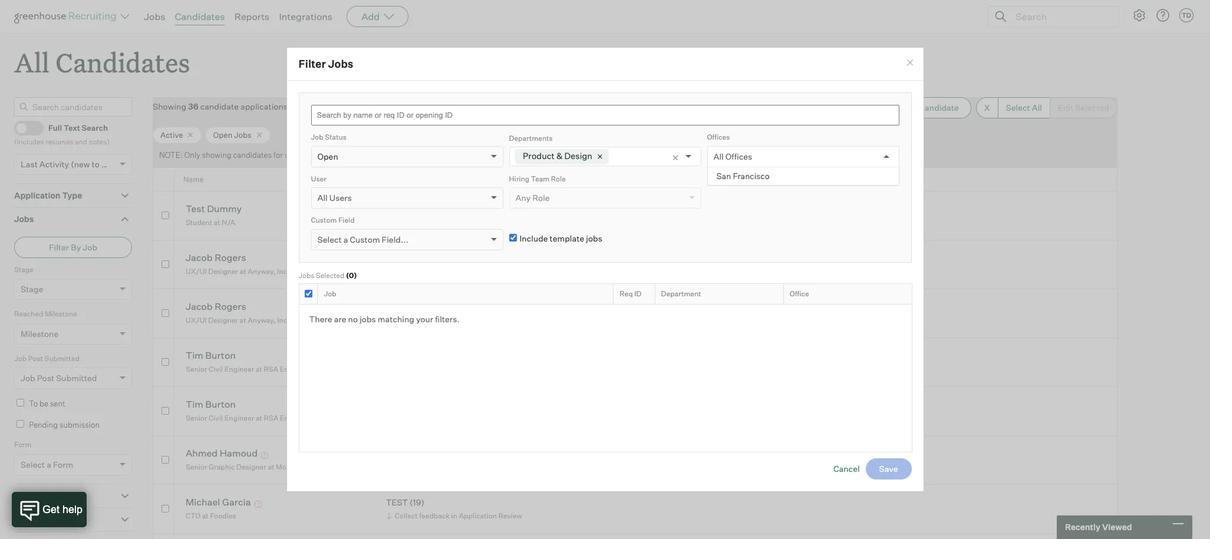 Task type: vqa. For each thing, say whether or not it's contained in the screenshot.
2nd 0
no



Task type: describe. For each thing, give the bounding box(es) containing it.
id
[[634, 289, 642, 298]]

1 vertical spatial post
[[37, 373, 54, 383]]

(includes
[[14, 137, 44, 146]]

integrations link
[[279, 11, 333, 22]]

you
[[307, 151, 320, 160]]

filter jobs
[[299, 57, 353, 70]]

stage element
[[14, 264, 132, 308]]

burton for first tim burton link from the bottom
[[205, 399, 236, 410]]

(new
[[71, 159, 90, 169]]

a for form
[[47, 460, 51, 470]]

senior graphic designer at morley
[[186, 463, 299, 471]]

anyway, for 1st jacob rogers link from the top
[[248, 267, 276, 276]]

pending submission
[[29, 420, 100, 429]]

candidate reports are now available! apply filters and select "view in app" element
[[765, 97, 873, 119]]

feedback
[[419, 512, 450, 520]]

user
[[311, 174, 326, 183]]

select for select a custom field...
[[317, 234, 342, 244]]

(19) for test (19) interviews to schedule for preliminary screen
[[410, 302, 424, 312]]

viewed
[[1102, 522, 1132, 532]]

Search candidates field
[[14, 97, 132, 117]]

product
[[523, 151, 554, 161]]

filter by job button
[[14, 237, 132, 258]]

ahmed hamoud link
[[186, 448, 258, 461]]

hamoud
[[220, 448, 258, 459]]

to for schedule
[[431, 316, 437, 325]]

showing 36 candidate applications
[[153, 101, 288, 112]]

0 vertical spatial for
[[274, 151, 283, 160]]

1 horizontal spatial role
[[551, 174, 566, 183]]

all for all candidates
[[14, 45, 49, 80]]

jobs left candidates link
[[144, 11, 165, 22]]

your
[[416, 314, 433, 324]]

candidate
[[919, 103, 959, 113]]

designer (50) for test dummy
[[386, 204, 440, 214]]

test (19) collect feedback in application review
[[386, 498, 522, 520]]

jobs left selected
[[299, 271, 314, 280]]

3 (50) from the top
[[423, 449, 440, 459]]

open for open jobs
[[213, 130, 232, 140]]

be
[[40, 399, 48, 409]]

francisco
[[733, 171, 770, 181]]

reports
[[234, 11, 270, 22]]

san
[[716, 171, 731, 181]]

jobs down application type
[[14, 214, 34, 224]]

old)
[[101, 159, 117, 169]]

full
[[48, 123, 62, 133]]

name
[[183, 175, 204, 184]]

student
[[186, 218, 212, 227]]

users
[[329, 193, 352, 203]]

1 vertical spatial job post submitted
[[21, 373, 97, 383]]

test dummy link
[[186, 203, 242, 217]]

collect
[[395, 512, 418, 520]]

test
[[186, 203, 205, 215]]

interviews to schedule for preliminary screen link
[[384, 315, 547, 326]]

application type
[[14, 190, 82, 200]]

to for old)
[[92, 159, 100, 169]]

(19) for test (19) collect feedback in application review
[[410, 498, 424, 508]]

rsa for first tim burton link from the bottom
[[264, 414, 278, 423]]

0 horizontal spatial role
[[532, 193, 550, 203]]

3 designer (50) from the top
[[386, 449, 440, 459]]

0 vertical spatial submitted
[[45, 354, 79, 363]]

job status
[[311, 133, 347, 141]]

0 horizontal spatial jobs
[[360, 314, 376, 324]]

and
[[75, 137, 87, 146]]

source
[[14, 515, 42, 525]]

test (19) interviews to schedule for preliminary screen
[[386, 302, 544, 325]]

michael
[[186, 497, 220, 508]]

matching
[[378, 314, 414, 324]]

selected
[[316, 271, 344, 280]]

1 vertical spatial offices
[[725, 151, 752, 161]]

test dummy student at n/a
[[186, 203, 242, 227]]

custom field
[[311, 216, 355, 225]]

michael garcia has been in application review for more than 5 days image
[[253, 501, 263, 508]]

edit
[[340, 151, 353, 160]]

ahmed hamoud
[[186, 448, 258, 459]]

clear all element
[[668, 147, 685, 166]]

senior for first tim burton link from the bottom
[[186, 414, 207, 423]]

dummy
[[207, 203, 242, 215]]

generate report
[[780, 103, 844, 113]]

design
[[564, 151, 592, 161]]

configure image
[[1132, 8, 1146, 22]]

all candidates
[[14, 45, 190, 80]]

anyway, for 1st jacob rogers link from the bottom
[[248, 316, 276, 325]]

burton for 1st tim burton link from the top of the page
[[205, 350, 236, 362]]

active
[[160, 130, 183, 140]]

san francisco option
[[708, 167, 899, 185]]

jacob rogers ux/ui designer at anyway, inc. for 1st jacob rogers link from the bottom
[[186, 301, 289, 325]]

reports link
[[234, 11, 270, 22]]

are
[[334, 314, 346, 324]]

3 senior from the top
[[186, 463, 207, 471]]

add candidate
[[901, 103, 959, 113]]

product & design
[[523, 151, 592, 161]]

note: only showing candidates for which you have edit permissions.
[[159, 151, 400, 160]]

0 horizontal spatial application
[[14, 190, 60, 200]]

jacob for 1st jacob rogers link from the bottom
[[186, 301, 213, 313]]

any role
[[515, 193, 550, 203]]

36
[[188, 101, 198, 112]]

add candidate link
[[878, 97, 971, 119]]

jobs link
[[144, 11, 165, 22]]

all for all users
[[317, 193, 328, 203]]

screen
[[520, 316, 544, 325]]

Search text field
[[1013, 8, 1108, 25]]

report
[[817, 103, 844, 113]]

candidates link
[[175, 11, 225, 22]]

(50) for rogers
[[423, 253, 440, 263]]

Search by name or req ID or opening ID field
[[311, 105, 899, 126]]

to
[[29, 399, 38, 409]]

team
[[531, 174, 549, 183]]

reached milestone element
[[14, 308, 132, 353]]

filter for filter jobs
[[299, 57, 326, 70]]

activity
[[39, 159, 69, 169]]

by
[[71, 242, 81, 252]]

engineering for 1st tim burton link from the top of the page
[[280, 365, 320, 374]]

permissions.
[[355, 151, 400, 160]]

have
[[321, 151, 338, 160]]

collect feedback in application review link
[[384, 510, 525, 522]]

2 ux/ui from the top
[[186, 316, 207, 325]]

open for open
[[317, 151, 338, 161]]

td button
[[1179, 8, 1194, 22]]

td button
[[1177, 6, 1196, 25]]

applications
[[240, 101, 288, 112]]

(0)
[[346, 271, 357, 280]]

department
[[661, 289, 701, 298]]



Task type: locate. For each thing, give the bounding box(es) containing it.
1 vertical spatial tim burton senior civil engineer at rsa engineering
[[186, 399, 320, 423]]

0 horizontal spatial add
[[361, 11, 380, 22]]

x
[[984, 103, 990, 113]]

1 vertical spatial stage
[[21, 284, 43, 294]]

form element
[[14, 439, 132, 484]]

greenhouse recruiting image
[[14, 9, 120, 24]]

departments
[[509, 134, 553, 142]]

rogers for 1st jacob rogers link from the bottom
[[215, 301, 246, 313]]

filter for filter by job
[[49, 242, 69, 252]]

None checkbox
[[161, 211, 169, 219], [161, 260, 169, 268], [304, 290, 312, 298], [161, 309, 169, 317], [161, 358, 169, 366], [161, 456, 169, 464], [161, 505, 169, 513], [161, 211, 169, 219], [161, 260, 169, 268], [304, 290, 312, 298], [161, 309, 169, 317], [161, 358, 169, 366], [161, 456, 169, 464], [161, 505, 169, 513]]

To be sent checkbox
[[17, 399, 24, 407]]

at inside 'test dummy student at n/a'
[[214, 218, 220, 227]]

role right team
[[551, 174, 566, 183]]

jobs
[[144, 11, 165, 22], [328, 57, 353, 70], [234, 130, 252, 140], [14, 214, 34, 224], [299, 271, 314, 280]]

post down reached
[[28, 354, 43, 363]]

test inside test (19) interviews to schedule for preliminary screen
[[386, 302, 408, 312]]

filter
[[299, 57, 326, 70], [49, 242, 69, 252]]

civil for first tim burton link from the bottom
[[209, 414, 223, 423]]

0 horizontal spatial custom
[[311, 216, 337, 225]]

candidates
[[233, 151, 272, 160]]

select for select a form
[[21, 460, 45, 470]]

all right x
[[1032, 103, 1042, 113]]

select up profile
[[21, 460, 45, 470]]

job post submitted down the reached milestone element
[[14, 354, 79, 363]]

milestone down reached milestone
[[21, 329, 58, 339]]

select all link
[[998, 97, 1050, 119]]

0 vertical spatial engineer
[[224, 365, 254, 374]]

0 vertical spatial filter
[[299, 57, 326, 70]]

1 vertical spatial ux/ui
[[186, 316, 207, 325]]

0 horizontal spatial form
[[14, 440, 31, 449]]

engineer
[[224, 365, 254, 374], [224, 414, 254, 423]]

michael garcia
[[186, 497, 251, 508]]

1 engineering from the top
[[280, 365, 320, 374]]

open inside the filter jobs dialog
[[317, 151, 338, 161]]

1 horizontal spatial a
[[343, 234, 348, 244]]

rsa for 1st tim burton link from the top of the page
[[264, 365, 278, 374]]

post up to be sent
[[37, 373, 54, 383]]

2 horizontal spatial select
[[1006, 103, 1030, 113]]

to left schedule at left
[[431, 316, 437, 325]]

submitted up sent
[[56, 373, 97, 383]]

all up san
[[713, 151, 724, 161]]

rogers for 1st jacob rogers link from the top
[[215, 252, 246, 264]]

garcia
[[222, 497, 251, 508]]

form down the pending submission checkbox
[[14, 440, 31, 449]]

candidates down the 'jobs' link at the left
[[55, 45, 190, 80]]

jobs right no
[[360, 314, 376, 324]]

a up profile details
[[47, 460, 51, 470]]

all users
[[317, 193, 352, 203]]

1 vertical spatial add
[[901, 103, 917, 113]]

jobs up candidates
[[234, 130, 252, 140]]

0 horizontal spatial open
[[213, 130, 232, 140]]

2 jacob rogers link from the top
[[186, 301, 246, 314]]

1 tim burton senior civil engineer at rsa engineering from the top
[[186, 350, 320, 374]]

which
[[285, 151, 305, 160]]

generate
[[780, 103, 816, 113]]

1 (19) from the top
[[410, 302, 424, 312]]

recently viewed
[[1065, 522, 1132, 532]]

select inside form element
[[21, 460, 45, 470]]

search
[[82, 123, 108, 133]]

designer (50)
[[386, 204, 440, 214], [386, 253, 440, 263], [386, 449, 440, 459]]

form
[[14, 440, 31, 449], [53, 460, 73, 470]]

field...
[[382, 234, 408, 244]]

None checkbox
[[161, 407, 169, 415]]

1 jacob from the top
[[186, 252, 213, 264]]

designer (50) for jacob rogers
[[386, 253, 440, 263]]

engineering for first tim burton link from the bottom
[[280, 414, 320, 423]]

0 vertical spatial (50)
[[423, 204, 440, 214]]

hiring
[[509, 174, 529, 183]]

2 engineering from the top
[[280, 414, 320, 423]]

application
[[14, 190, 60, 200], [459, 512, 497, 520]]

a inside form element
[[47, 460, 51, 470]]

1 vertical spatial candidates
[[55, 45, 190, 80]]

0 horizontal spatial a
[[47, 460, 51, 470]]

1 horizontal spatial to
[[431, 316, 437, 325]]

0 vertical spatial jacob
[[186, 252, 213, 264]]

application right in
[[459, 512, 497, 520]]

there are no jobs matching your filters.
[[309, 314, 460, 324]]

1 vertical spatial form
[[53, 460, 73, 470]]

all left users
[[317, 193, 328, 203]]

2 rsa from the top
[[264, 414, 278, 423]]

2 jacob from the top
[[186, 301, 213, 313]]

0 horizontal spatial filter
[[49, 242, 69, 252]]

engineering up morley
[[280, 414, 320, 423]]

burton
[[205, 350, 236, 362], [205, 399, 236, 410]]

1 vertical spatial burton
[[205, 399, 236, 410]]

all offices
[[713, 151, 752, 161]]

engineering down there
[[280, 365, 320, 374]]

1 horizontal spatial for
[[470, 316, 479, 325]]

1 vertical spatial engineer
[[224, 414, 254, 423]]

2 tim from the top
[[186, 399, 203, 410]]

1 vertical spatial (50)
[[423, 253, 440, 263]]

1 vertical spatial milestone
[[21, 329, 58, 339]]

1 tim burton link from the top
[[186, 350, 236, 363]]

showing
[[202, 151, 231, 160]]

office
[[790, 289, 809, 298]]

1 vertical spatial civil
[[209, 414, 223, 423]]

offices up san francisco
[[725, 151, 752, 161]]

select for select all
[[1006, 103, 1030, 113]]

filter left by
[[49, 242, 69, 252]]

0 vertical spatial senior
[[186, 365, 207, 374]]

role
[[551, 174, 566, 183], [532, 193, 550, 203]]

0 vertical spatial a
[[343, 234, 348, 244]]

open left edit
[[317, 151, 338, 161]]

1 vertical spatial open
[[317, 151, 338, 161]]

0 vertical spatial custom
[[311, 216, 337, 225]]

last activity (new to old) option
[[21, 159, 117, 169]]

0 vertical spatial jacob rogers ux/ui designer at anyway, inc.
[[186, 252, 289, 276]]

(19) up your on the left bottom of page
[[410, 302, 424, 312]]

1 vertical spatial tim burton link
[[186, 399, 236, 412]]

all for all offices
[[713, 151, 724, 161]]

1 vertical spatial rogers
[[215, 301, 246, 313]]

recently
[[1065, 522, 1100, 532]]

in
[[451, 512, 457, 520]]

san francisco list box
[[708, 167, 899, 185]]

1 horizontal spatial custom
[[350, 234, 380, 244]]

designer
[[386, 204, 421, 214], [386, 253, 421, 263], [208, 267, 238, 276], [208, 316, 238, 325], [386, 449, 421, 459], [236, 463, 266, 471]]

add button
[[347, 6, 409, 27]]

michael garcia link
[[186, 497, 251, 510]]

2 civil from the top
[[209, 414, 223, 423]]

Include template jobs checkbox
[[509, 234, 517, 242]]

filter by job
[[49, 242, 97, 252]]

test up matching
[[386, 302, 408, 312]]

test inside test (19) collect feedback in application review
[[386, 498, 408, 508]]

1 senior from the top
[[186, 365, 207, 374]]

req
[[620, 289, 633, 298]]

0 horizontal spatial select
[[21, 460, 45, 470]]

select all
[[1006, 103, 1042, 113]]

at
[[214, 218, 220, 227], [240, 267, 246, 276], [240, 316, 246, 325], [256, 365, 262, 374], [256, 414, 262, 423], [268, 463, 274, 471], [202, 512, 209, 520]]

tim burton senior civil engineer at rsa engineering for 1st tim burton link from the top of the page
[[186, 350, 320, 374]]

cancel link
[[833, 464, 860, 474]]

candidate
[[200, 101, 239, 112]]

custom left field
[[311, 216, 337, 225]]

filter down integrations
[[299, 57, 326, 70]]

a
[[343, 234, 348, 244], [47, 460, 51, 470]]

engineer for first tim burton link from the bottom
[[224, 414, 254, 423]]

generate report button
[[765, 97, 873, 119]]

1 horizontal spatial select
[[317, 234, 342, 244]]

engineer for 1st tim burton link from the top of the page
[[224, 365, 254, 374]]

offices up all offices
[[707, 133, 730, 141]]

civil for 1st tim burton link from the top of the page
[[209, 365, 223, 374]]

test up collect
[[386, 498, 408, 508]]

1 horizontal spatial filter
[[299, 57, 326, 70]]

0 vertical spatial application
[[14, 190, 60, 200]]

1 jacob rogers link from the top
[[186, 252, 246, 265]]

2 designer (50) from the top
[[386, 253, 440, 263]]

include
[[520, 233, 548, 243]]

1 vertical spatial custom
[[350, 234, 380, 244]]

select right x
[[1006, 103, 1030, 113]]

0 vertical spatial inc.
[[277, 267, 289, 276]]

filter inside "button"
[[49, 242, 69, 252]]

jobs right "template"
[[586, 233, 602, 243]]

tim burton link
[[186, 350, 236, 363], [186, 399, 236, 412]]

1 vertical spatial jobs
[[360, 314, 376, 324]]

2 tim burton link from the top
[[186, 399, 236, 412]]

n/a
[[222, 218, 235, 227]]

clear all image
[[671, 154, 679, 162]]

1 vertical spatial rsa
[[264, 414, 278, 423]]

1 vertical spatial a
[[47, 460, 51, 470]]

milestone down stage element
[[45, 310, 77, 318]]

open up showing
[[213, 130, 232, 140]]

test for test (19) interviews to schedule for preliminary screen
[[386, 302, 408, 312]]

1 vertical spatial role
[[532, 193, 550, 203]]

1 horizontal spatial open
[[317, 151, 338, 161]]

include template jobs
[[520, 233, 602, 243]]

foodies
[[210, 512, 236, 520]]

0 vertical spatial designer (50)
[[386, 204, 440, 214]]

0 vertical spatial rogers
[[215, 252, 246, 264]]

custom down field
[[350, 234, 380, 244]]

1 jacob rogers ux/ui designer at anyway, inc. from the top
[[186, 252, 289, 276]]

jacob
[[186, 252, 213, 264], [186, 301, 213, 313]]

open option
[[317, 151, 338, 161]]

0 vertical spatial tim burton senior civil engineer at rsa engineering
[[186, 350, 320, 374]]

submitted down the reached milestone element
[[45, 354, 79, 363]]

ux/ui
[[186, 267, 207, 276], [186, 316, 207, 325]]

inc. left jobs selected (0)
[[277, 267, 289, 276]]

1 horizontal spatial form
[[53, 460, 73, 470]]

details
[[42, 491, 70, 501]]

1 vertical spatial filter
[[49, 242, 69, 252]]

1 tim from the top
[[186, 350, 203, 362]]

0 vertical spatial form
[[14, 440, 31, 449]]

all down "greenhouse recruiting" image
[[14, 45, 49, 80]]

showing
[[153, 101, 186, 112]]

jobs down integrations
[[328, 57, 353, 70]]

checkmark image
[[19, 123, 28, 132]]

add inside popup button
[[361, 11, 380, 22]]

for right schedule at left
[[470, 316, 479, 325]]

0 vertical spatial anyway,
[[248, 267, 276, 276]]

candidates right the 'jobs' link at the left
[[175, 11, 225, 22]]

2 vertical spatial senior
[[186, 463, 207, 471]]

add for add
[[361, 11, 380, 22]]

select a form
[[21, 460, 73, 470]]

0 vertical spatial job post submitted
[[14, 354, 79, 363]]

2 rogers from the top
[[215, 301, 246, 313]]

a for custom
[[343, 234, 348, 244]]

tim for first tim burton link from the bottom
[[186, 399, 203, 410]]

1 engineer from the top
[[224, 365, 254, 374]]

0 horizontal spatial for
[[274, 151, 283, 160]]

senior for 1st tim burton link from the top of the page
[[186, 365, 207, 374]]

req id
[[620, 289, 642, 298]]

2 inc. from the top
[[277, 316, 289, 325]]

0 horizontal spatial to
[[92, 159, 100, 169]]

2 burton from the top
[[205, 399, 236, 410]]

cto at foodies
[[186, 512, 236, 520]]

0 vertical spatial role
[[551, 174, 566, 183]]

reached milestone
[[14, 310, 77, 318]]

2 test from the top
[[386, 498, 408, 508]]

0 vertical spatial offices
[[707, 133, 730, 141]]

close image
[[905, 58, 915, 68]]

1 burton from the top
[[205, 350, 236, 362]]

1 horizontal spatial jobs
[[586, 233, 602, 243]]

select a custom field...
[[317, 234, 408, 244]]

milestone
[[45, 310, 77, 318], [21, 329, 58, 339]]

0 vertical spatial select
[[1006, 103, 1030, 113]]

1 vertical spatial designer (50)
[[386, 253, 440, 263]]

0 vertical spatial candidates
[[175, 11, 225, 22]]

inc.
[[277, 267, 289, 276], [277, 316, 289, 325]]

0 vertical spatial burton
[[205, 350, 236, 362]]

0 vertical spatial add
[[361, 11, 380, 22]]

(50) for dummy
[[423, 204, 440, 214]]

custom
[[311, 216, 337, 225], [350, 234, 380, 244]]

1 civil from the top
[[209, 365, 223, 374]]

1 vertical spatial jacob rogers link
[[186, 301, 246, 314]]

rsa
[[264, 365, 278, 374], [264, 414, 278, 423]]

0 vertical spatial tim
[[186, 350, 203, 362]]

0 vertical spatial jacob rogers link
[[186, 252, 246, 265]]

add
[[361, 11, 380, 22], [901, 103, 917, 113]]

2 jacob rogers ux/ui designer at anyway, inc. from the top
[[186, 301, 289, 325]]

a inside the filter jobs dialog
[[343, 234, 348, 244]]

preliminary
[[481, 316, 519, 325]]

2 engineer from the top
[[224, 414, 254, 423]]

0 vertical spatial milestone
[[45, 310, 77, 318]]

(19) inside test (19) interviews to schedule for preliminary screen
[[410, 302, 424, 312]]

jacob for 1st jacob rogers link from the top
[[186, 252, 213, 264]]

0 vertical spatial test
[[386, 302, 408, 312]]

to inside test (19) interviews to schedule for preliminary screen
[[431, 316, 437, 325]]

1 vertical spatial senior
[[186, 414, 207, 423]]

1 anyway, from the top
[[248, 267, 276, 276]]

for left which at top left
[[274, 151, 283, 160]]

0 vertical spatial open
[[213, 130, 232, 140]]

0 vertical spatial civil
[[209, 365, 223, 374]]

1 vertical spatial select
[[317, 234, 342, 244]]

1 vertical spatial inc.
[[277, 316, 289, 325]]

1 vertical spatial tim
[[186, 399, 203, 410]]

2 vertical spatial select
[[21, 460, 45, 470]]

graphic
[[209, 463, 235, 471]]

1 test from the top
[[386, 302, 408, 312]]

1 vertical spatial to
[[431, 316, 437, 325]]

last
[[21, 159, 38, 169]]

job post submitted
[[14, 354, 79, 363], [21, 373, 97, 383]]

1 vertical spatial application
[[459, 512, 497, 520]]

(19) inside test (19) collect feedback in application review
[[410, 498, 424, 508]]

1 vertical spatial for
[[470, 316, 479, 325]]

1 horizontal spatial application
[[459, 512, 497, 520]]

select inside the filter jobs dialog
[[317, 234, 342, 244]]

0 vertical spatial tim burton link
[[186, 350, 236, 363]]

jacob rogers ux/ui designer at anyway, inc. for 1st jacob rogers link from the top
[[186, 252, 289, 276]]

add for add candidate
[[901, 103, 917, 113]]

all
[[14, 45, 49, 80], [1032, 103, 1042, 113], [713, 151, 724, 161], [317, 193, 328, 203]]

rogers
[[215, 252, 246, 264], [215, 301, 246, 313]]

2 (50) from the top
[[423, 253, 440, 263]]

to left "old)"
[[92, 159, 100, 169]]

form up details
[[53, 460, 73, 470]]

0 vertical spatial ux/ui
[[186, 267, 207, 276]]

&
[[556, 151, 563, 161]]

0 vertical spatial stage
[[14, 265, 34, 274]]

1 vertical spatial engineering
[[280, 414, 320, 423]]

2 vertical spatial designer (50)
[[386, 449, 440, 459]]

open jobs
[[213, 130, 252, 140]]

last activity (new to old)
[[21, 159, 117, 169]]

2 (19) from the top
[[410, 498, 424, 508]]

1 inc. from the top
[[277, 267, 289, 276]]

1 vertical spatial anyway,
[[248, 316, 276, 325]]

inc. left there
[[277, 316, 289, 325]]

1 ux/ui from the top
[[186, 267, 207, 276]]

filter jobs dialog
[[286, 47, 924, 492]]

1 rsa from the top
[[264, 365, 278, 374]]

0 vertical spatial post
[[28, 354, 43, 363]]

application inside test (19) collect feedback in application review
[[459, 512, 497, 520]]

1 rogers from the top
[[215, 252, 246, 264]]

test for test (19) collect feedback in application review
[[386, 498, 408, 508]]

field
[[338, 216, 355, 225]]

notes)
[[89, 137, 110, 146]]

job inside "button"
[[83, 242, 97, 252]]

filter inside dialog
[[299, 57, 326, 70]]

2 vertical spatial (50)
[[423, 449, 440, 459]]

1 designer (50) from the top
[[386, 204, 440, 214]]

1 vertical spatial submitted
[[56, 373, 97, 383]]

job post submitted up sent
[[21, 373, 97, 383]]

0 vertical spatial engineering
[[280, 365, 320, 374]]

application down last
[[14, 190, 60, 200]]

1 (50) from the top
[[423, 204, 440, 214]]

san francisco
[[716, 171, 770, 181]]

text
[[64, 123, 80, 133]]

0 vertical spatial rsa
[[264, 365, 278, 374]]

1 vertical spatial (19)
[[410, 498, 424, 508]]

tim burton senior civil engineer at rsa engineering for first tim burton link from the bottom
[[186, 399, 320, 423]]

(19) up collect
[[410, 498, 424, 508]]

to
[[92, 159, 100, 169], [431, 316, 437, 325]]

for inside test (19) interviews to schedule for preliminary screen
[[470, 316, 479, 325]]

full text search (includes resumes and notes)
[[14, 123, 110, 146]]

job post submitted element
[[14, 353, 132, 397]]

Pending submission checkbox
[[17, 420, 24, 428]]

None field
[[713, 146, 716, 167]]

stage
[[14, 265, 34, 274], [21, 284, 43, 294]]

ahmed hamoud has been in onsite for more than 21 days image
[[260, 452, 270, 459]]

2 tim burton senior civil engineer at rsa engineering from the top
[[186, 399, 320, 423]]

cto
[[186, 512, 200, 520]]

2 anyway, from the top
[[248, 316, 276, 325]]

tim for 1st tim burton link from the top of the page
[[186, 350, 203, 362]]

select down "custom field"
[[317, 234, 342, 244]]

1 vertical spatial jacob
[[186, 301, 213, 313]]

only
[[184, 151, 200, 160]]

2 senior from the top
[[186, 414, 207, 423]]

a down field
[[343, 234, 348, 244]]

role right any
[[532, 193, 550, 203]]

jacob rogers ux/ui designer at anyway, inc.
[[186, 252, 289, 276], [186, 301, 289, 325]]

1 vertical spatial test
[[386, 498, 408, 508]]



